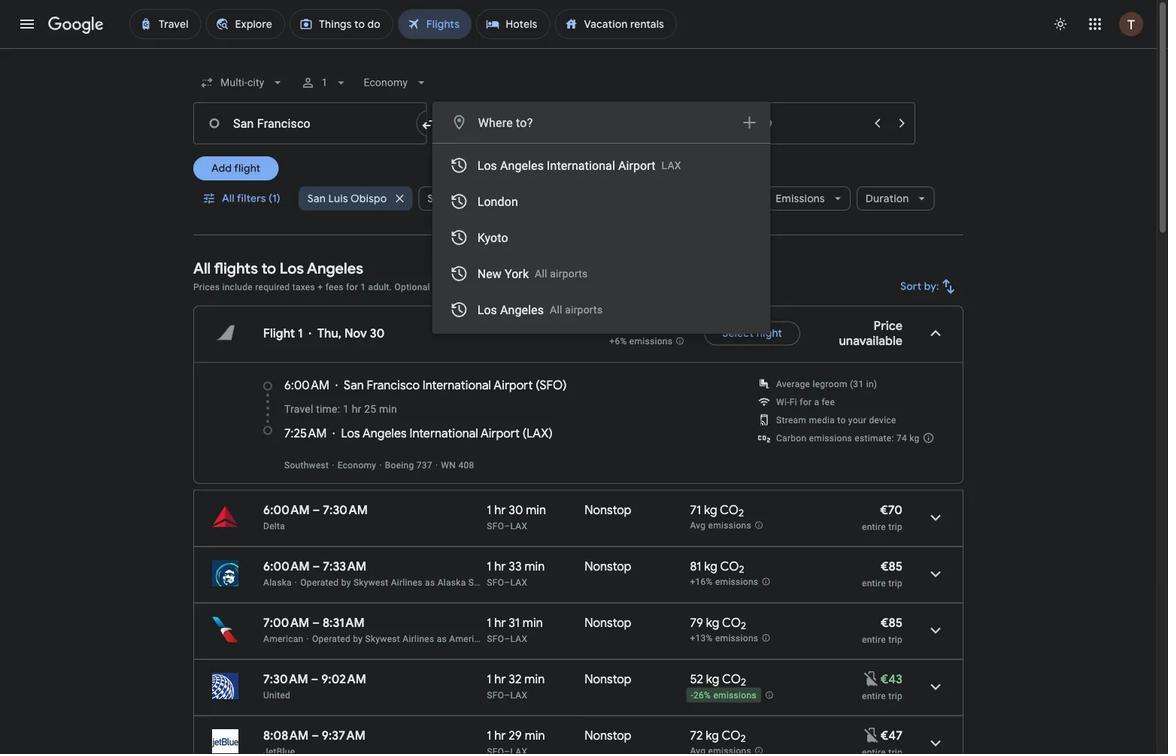 Task type: describe. For each thing, give the bounding box(es) containing it.
31
[[509, 616, 520, 631]]

sfo for 1 hr 33 min
[[487, 578, 504, 588]]

85 euros text field for 79
[[881, 616, 903, 631]]

total duration 1 hr 33 min. element
[[487, 559, 585, 577]]

wn 408
[[441, 460, 474, 471]]

add
[[211, 162, 232, 175]]

flight details. leaves san francisco international airport at 7:00 am on thursday, november 30 and arrives at los angeles international airport at 8:31 am on thursday, november 30. image
[[918, 613, 954, 649]]

total duration 1 hr 31 min. element
[[487, 616, 585, 633]]

by for operated by skywest airlines as american eagle
[[353, 634, 363, 645]]

2 american from the left
[[449, 634, 490, 645]]

– left the 9:37 am text field
[[312, 728, 319, 744]]

prices include required taxes + fees for 1 adult. optional charges and bag fees may apply. passenger assistance
[[193, 282, 666, 292]]

nonstop for 1 hr 29 min
[[585, 728, 632, 744]]

airlines for american
[[403, 634, 435, 645]]

required
[[255, 282, 290, 292]]

optional
[[395, 282, 430, 292]]

average legroom (31 in)
[[777, 379, 878, 389]]

prices
[[193, 282, 220, 292]]

Arrival time: 8:31 AM. text field
[[323, 616, 365, 631]]

1 for 1 hr 31 min sfo – lax
[[487, 616, 492, 631]]

all filters (1) button
[[193, 181, 293, 217]]

flight details. leaves san francisco international airport at 7:30 am on thursday, november 30 and arrives at los angeles international airport at 9:02 am on thursday, november 30. image
[[918, 669, 954, 705]]

enter your destination dialog
[[432, 102, 771, 334]]

1 for 1 hr 32 min sfo – lax
[[487, 672, 492, 687]]

airports for york
[[550, 268, 588, 280]]

Departure time: 6:00 AM. text field
[[263, 559, 310, 575]]

list box containing los angeles international airport
[[432, 144, 771, 334]]

Departure time: 7:30 AM. text field
[[263, 672, 308, 687]]

thu,
[[317, 326, 342, 341]]

(31
[[850, 379, 864, 389]]

€47
[[881, 728, 903, 744]]

all filters (1)
[[222, 192, 281, 205]]

7:00 am – 8:31 am
[[263, 616, 365, 631]]

carbon emissions estimate: 74 kilograms element
[[777, 433, 920, 444]]

co for 52
[[722, 672, 741, 687]]

emissions for 79
[[716, 634, 759, 644]]

47 euros text field
[[881, 728, 903, 744]]

price
[[874, 318, 903, 334]]

leaves san francisco international airport at 6:00 am on thursday, november 30 and arrives at los angeles international airport at 7:30 am on thursday, november 30. element
[[263, 503, 368, 518]]

angeles for los angeles international airport ( lax )
[[363, 426, 407, 441]]

0 vertical spatial  image
[[436, 460, 438, 471]]

Arrival time: 7:30 AM. text field
[[323, 503, 368, 518]]

los for los angeles all airports
[[478, 303, 497, 317]]

include
[[222, 282, 253, 292]]

skywest for alaska
[[354, 578, 389, 588]]

operated by skywest airlines as american eagle
[[312, 634, 515, 645]]

flight
[[263, 326, 295, 341]]

average
[[777, 379, 811, 389]]

angeles for los angeles international airport lax
[[500, 158, 544, 173]]

san francisco international airport ( sfo )
[[344, 378, 567, 393]]

kg right 74
[[910, 433, 920, 444]]

to for your
[[838, 415, 846, 426]]

assistance
[[620, 282, 666, 292]]

los for los angeles international airport ( lax )
[[341, 426, 360, 441]]

Arrival time: 9:37 AM. text field
[[322, 728, 366, 744]]

– inside 1 hr 33 min sfo – lax
[[504, 578, 510, 588]]

trip for 81
[[889, 578, 903, 589]]

25
[[364, 403, 376, 416]]

departure time: 6:00 am. text field for san francisco international airport
[[284, 378, 330, 393]]

leaves san francisco international airport at 7:00 am on thursday, november 30 and arrives at los angeles international airport at 8:31 am on thursday, november 30. element
[[263, 616, 365, 631]]

all flights to los angeles
[[193, 259, 364, 278]]

stream
[[777, 415, 807, 426]]

los angeles international airport ( lax )
[[341, 426, 553, 441]]

+16% emissions
[[690, 577, 759, 588]]

kyoto
[[478, 231, 508, 245]]

legroom
[[813, 379, 848, 389]]

los angeles (all airports), from your search history option
[[432, 292, 771, 328]]

81 kg co 2
[[690, 559, 745, 577]]

lax inside 'los angeles international airport lax'
[[662, 159, 682, 172]]

nov
[[345, 326, 367, 341]]

( for sfo
[[536, 378, 540, 393]]

8:08 am
[[263, 728, 309, 744]]

total duration 1 hr 32 min. element
[[487, 672, 585, 690]]

1 hr 29 min
[[487, 728, 545, 744]]

stops
[[428, 192, 456, 205]]

select
[[723, 327, 754, 340]]

71
[[690, 503, 701, 518]]

6:00 am – 7:33 am
[[263, 559, 367, 575]]

2 for 52
[[741, 677, 747, 689]]

new
[[478, 267, 502, 281]]

kyoto, from your search history option
[[432, 220, 771, 256]]

€70
[[881, 503, 903, 518]]

9:02 am
[[321, 672, 366, 687]]

min right the 29
[[525, 728, 545, 744]]

all inside all filters (1) button
[[222, 192, 235, 205]]

– inside 1 hr 31 min sfo – lax
[[504, 634, 510, 645]]

30 for nov
[[370, 326, 385, 341]]

co for 79
[[722, 616, 741, 631]]

kg for 52
[[706, 672, 720, 687]]

Arrival time: 7:33 AM. text field
[[323, 559, 367, 575]]

– inside 1 hr 32 min sfo – lax
[[504, 690, 510, 701]]

nonstop flight. element for 1 hr 30 min
[[585, 503, 632, 520]]

los angeles international airport lax
[[478, 158, 682, 173]]

(1)
[[269, 192, 281, 205]]

6:00 am for 6:00 am – 7:33 am
[[263, 559, 310, 575]]

€85 for 81
[[881, 559, 903, 575]]

emissions button
[[767, 181, 851, 217]]

united
[[263, 690, 291, 701]]

new york all airports
[[478, 267, 588, 281]]

7:00 am
[[263, 616, 310, 631]]

co for 81
[[720, 559, 739, 575]]

lax for 1 hr 30 min
[[510, 521, 528, 532]]

1 hr 32 min sfo – lax
[[487, 672, 545, 701]]

flight details. leaves san francisco international airport at 6:00 am on thursday, november 30 and arrives at los angeles international airport at 7:30 am on thursday, november 30. image
[[918, 500, 954, 536]]

avg
[[690, 521, 706, 531]]

52
[[690, 672, 704, 687]]

2 fees from the left
[[505, 282, 523, 292]]

total duration 1 hr 30 min. element
[[487, 503, 585, 520]]

32
[[509, 672, 522, 687]]

by for operated by skywest airlines as alaska skywest
[[341, 578, 351, 588]]

kg for 72
[[706, 728, 719, 744]]

as for alaska
[[425, 578, 435, 588]]

flight details. leaves san francisco international airport at 8:08 am on thursday, november 30 and arrives at los angeles international airport at 9:37 am on thursday, november 30. image
[[918, 726, 954, 755]]

– inside 7:30 am – 9:02 am united
[[311, 672, 319, 687]]

departure time: 6:00 am. text field for –
[[263, 503, 310, 518]]

london
[[478, 195, 518, 209]]

delta
[[263, 521, 285, 532]]

43 euros text field
[[881, 672, 903, 687]]

8:08 am – 9:37 am
[[263, 728, 366, 744]]

kg for 81
[[705, 559, 718, 575]]

flight 1
[[263, 326, 303, 341]]

stream media to your device
[[777, 415, 897, 426]]

lax for 1 hr 32 min
[[510, 690, 528, 701]]

co for 72
[[722, 728, 741, 744]]

sfo for 1 hr 30 min
[[487, 521, 504, 532]]

33
[[509, 559, 522, 575]]

– inside 6:00 am – 7:30 am delta
[[313, 503, 320, 518]]

apply.
[[546, 282, 571, 292]]

737
[[417, 460, 433, 471]]

Arrival time: 7:25 AM. text field
[[284, 426, 327, 441]]

operated for operated by skywest airlines as alaska skywest
[[300, 578, 339, 588]]

) for los angeles international airport ( lax )
[[549, 426, 553, 441]]

– left 7:33 am
[[313, 559, 320, 575]]

angeles up +
[[307, 259, 364, 278]]

los angeles all airports
[[478, 303, 603, 317]]

sort by:
[[901, 280, 940, 293]]

nonstop flight. element for 1 hr 31 min
[[585, 616, 632, 633]]

9:37 am
[[322, 728, 366, 744]]

leaves san francisco international airport at 8:08 am on thursday, november 30 and arrives at los angeles international airport at 9:37 am on thursday, november 30. element
[[263, 728, 366, 744]]

operated by skywest airlines as alaska skywest
[[300, 578, 505, 588]]

min for 1 hr 30 min
[[526, 503, 546, 518]]

2 for 72
[[741, 733, 746, 746]]

72 kg co 2
[[690, 728, 746, 746]]

travel time: 1 hr 25 min
[[284, 403, 397, 416]]

sort by: button
[[895, 269, 964, 305]]

total duration 1 hr 29 min. element
[[487, 728, 585, 746]]

79
[[690, 616, 704, 631]]

bag fees button
[[487, 282, 523, 292]]

passenger assistance button
[[573, 282, 666, 292]]

main menu image
[[18, 15, 36, 33]]

2 for 71
[[739, 507, 744, 520]]

trip for 79
[[889, 635, 903, 645]]

30 for hr
[[509, 503, 523, 518]]

avg emissions
[[690, 521, 752, 531]]

7:30 am inside 6:00 am – 7:30 am delta
[[323, 503, 368, 518]]

loading results progress bar
[[0, 48, 1157, 51]]

hr for 1 hr 31 min
[[495, 616, 506, 631]]

– inside the 1 hr 30 min sfo – lax
[[504, 521, 510, 532]]

€85 entire trip for 79
[[862, 616, 903, 645]]

79 kg co 2
[[690, 616, 747, 633]]

1 vertical spatial for
[[800, 397, 812, 407]]

carbon
[[777, 433, 807, 444]]

wi-fi for a fee
[[777, 397, 835, 407]]



Task type: locate. For each thing, give the bounding box(es) containing it.
all left filters
[[222, 192, 235, 205]]

entire for 79
[[862, 635, 886, 645]]

2 entire from the top
[[862, 578, 886, 589]]

co inside 71 kg co 2
[[720, 503, 739, 518]]

1 vertical spatial san
[[344, 378, 364, 393]]

0 horizontal spatial by
[[341, 578, 351, 588]]

1 hr 31 min sfo – lax
[[487, 616, 543, 645]]

for
[[346, 282, 358, 292], [800, 397, 812, 407]]

san luis obispo
[[308, 192, 387, 205]]

skywest up the 9:02 am
[[365, 634, 400, 645]]

0 vertical spatial flight
[[234, 162, 261, 175]]

None text field
[[193, 102, 427, 144]]

min inside 1 hr 33 min sfo – lax
[[525, 559, 545, 575]]

1 horizontal spatial for
[[800, 397, 812, 407]]

0 horizontal spatial san
[[308, 192, 326, 205]]

1 inside 1 hr 31 min sfo – lax
[[487, 616, 492, 631]]

+13%
[[690, 634, 713, 644]]

2 up +6% emissions
[[660, 323, 665, 336]]

hr for 1 hr 33 min
[[495, 559, 506, 575]]

1 horizontal spatial )
[[563, 378, 567, 393]]

-
[[691, 691, 694, 701]]

your
[[849, 415, 867, 426]]

0 vertical spatial operated
[[300, 578, 339, 588]]

3 nonstop from the top
[[585, 616, 632, 631]]

device
[[869, 415, 897, 426]]

international inside option
[[547, 158, 615, 173]]

1 fees from the left
[[326, 282, 344, 292]]

0 horizontal spatial american
[[263, 634, 304, 645]]

angeles up airlines popup button
[[500, 158, 544, 173]]

sfo inside the 1 hr 30 min sfo – lax
[[487, 521, 504, 532]]

1 nonstop from the top
[[585, 503, 632, 518]]

trip up 43 euros text field
[[889, 635, 903, 645]]

co inside 79 kg co 2
[[722, 616, 741, 631]]

1 vertical spatial 30
[[509, 503, 523, 518]]

all
[[222, 192, 235, 205], [193, 259, 211, 278], [535, 268, 548, 280], [550, 304, 563, 316]]

29
[[509, 728, 522, 744]]

lax inside 1 hr 33 min sfo – lax
[[510, 578, 528, 588]]

2 nonstop from the top
[[585, 559, 632, 575]]

flight for add flight
[[234, 162, 261, 175]]

by down '8:31 am'
[[353, 634, 363, 645]]

1 vertical spatial skywest
[[365, 634, 400, 645]]

kg for 71
[[704, 503, 718, 518]]

hr inside 1 hr 32 min sfo – lax
[[495, 672, 506, 687]]

€85 entire trip for 81
[[862, 559, 903, 589]]

30 right nov on the left of page
[[370, 326, 385, 341]]

airlines up kyoto on the left of page
[[496, 192, 534, 205]]

– left arrival time: 8:31 am. text box
[[312, 616, 320, 631]]

1 inside the 1 hr 30 min sfo – lax
[[487, 503, 492, 518]]

emissions down 71 kg co 2
[[709, 521, 752, 531]]

los down travel time: 1 hr 25 min
[[341, 426, 360, 441]]

Departure time: 6:00 AM. text field
[[284, 378, 330, 393], [263, 503, 310, 518]]

2 up +13% emissions
[[741, 620, 747, 633]]

entire up this price for this flight doesn't include overhead bin access. if you need a carry-on bag, use the bags filter to update prices. icon on the right bottom
[[862, 635, 886, 645]]

lax inside 1 hr 32 min sfo – lax
[[510, 690, 528, 701]]

co inside 52 kg co 2
[[722, 672, 741, 687]]

0 vertical spatial 85 euros text field
[[881, 559, 903, 575]]

emissions down stream media to your device
[[809, 433, 853, 444]]

26%
[[694, 691, 711, 701]]

€70 entire trip
[[862, 503, 903, 532]]

– down 31
[[504, 634, 510, 645]]

trip
[[889, 522, 903, 532], [889, 578, 903, 589], [889, 635, 903, 645], [889, 691, 903, 702]]

co inside 81 kg co 2
[[720, 559, 739, 575]]

+6% emissions
[[610, 336, 673, 347]]

nonstop for 1 hr 31 min
[[585, 616, 632, 631]]

select flight button
[[705, 316, 801, 352]]

-26% emissions
[[691, 691, 757, 701]]

1 €85 from the top
[[881, 559, 903, 575]]

1 inside total duration 1 hr 29 min. element
[[487, 728, 492, 744]]

all up prices
[[193, 259, 211, 278]]

departure time: 6:00 am. text field up delta
[[263, 503, 310, 518]]

kg for 79
[[706, 616, 720, 631]]

sfo inside 1 hr 31 min sfo – lax
[[487, 634, 504, 645]]

american down 7:00 am
[[263, 634, 304, 645]]

0 vertical spatial )
[[563, 378, 567, 393]]

min right 32 in the bottom left of the page
[[525, 672, 545, 687]]

lax inside the 1 hr 30 min sfo – lax
[[510, 521, 528, 532]]

taxes
[[292, 282, 315, 292]]

price unavailable
[[839, 318, 903, 349]]

1 vertical spatial as
[[437, 634, 447, 645]]

entire down this price for this flight doesn't include overhead bin access. if you need a carry-on bag, use the bags filter to update prices. icon on the right bottom
[[862, 691, 886, 702]]

emissions down 52 kg co 2
[[714, 691, 757, 701]]

0 vertical spatial airport
[[618, 158, 656, 173]]

sfo for 1 hr 32 min
[[487, 690, 504, 701]]

list box
[[432, 144, 771, 334]]

1 vertical spatial airports
[[565, 304, 603, 316]]

0 vertical spatial to
[[262, 259, 276, 278]]

6:00 am up travel
[[284, 378, 330, 393]]

airlines for alaska
[[391, 578, 423, 588]]

€85 entire trip left flight details. leaves san francisco international airport at 6:00 am on thursday, november 30 and arrives at los angeles international airport at 7:33 am on thursday, november 30. icon at the bottom right of page
[[862, 559, 903, 589]]

+
[[318, 282, 323, 292]]

kg right the 79
[[706, 616, 720, 631]]

hr inside 1 hr 31 min sfo – lax
[[495, 616, 506, 631]]

70 euros text field
[[881, 503, 903, 518]]

nonstop flight. element for 1 hr 32 min
[[585, 672, 632, 690]]

angeles
[[500, 158, 544, 173], [307, 259, 364, 278], [500, 303, 544, 317], [363, 426, 407, 441]]

) for san francisco international airport ( sfo )
[[563, 378, 567, 393]]

leaves san francisco international airport at 7:30 am on thursday, november 30 and arrives at los angeles international airport at 9:02 am on thursday, november 30. element
[[263, 672, 366, 687]]

san up travel time: 1 hr 25 min
[[344, 378, 364, 393]]

where to?
[[478, 116, 533, 130]]

to up required
[[262, 259, 276, 278]]

angeles down may
[[500, 303, 544, 317]]

trip down 70 euros text box
[[889, 522, 903, 532]]

2 €85 from the top
[[881, 616, 903, 631]]

Departure time: 8:08 AM. text field
[[263, 728, 309, 744]]

kg right 72
[[706, 728, 719, 744]]

4 trip from the top
[[889, 691, 903, 702]]

kg right 71
[[704, 503, 718, 518]]

airport for los angeles international airport ( lax )
[[481, 426, 520, 441]]

york
[[505, 267, 529, 281]]

1 vertical spatial departure time: 6:00 am. text field
[[263, 503, 310, 518]]

co inside 72 kg co 2
[[722, 728, 741, 744]]

los
[[478, 158, 497, 173], [280, 259, 304, 278], [478, 303, 497, 317], [341, 426, 360, 441]]

408
[[459, 460, 474, 471]]

nonstop flight. element for 1 hr 29 min
[[585, 728, 632, 746]]

trip left flight details. leaves san francisco international airport at 6:00 am on thursday, november 30 and arrives at los angeles international airport at 7:33 am on thursday, november 30. icon at the bottom right of page
[[889, 578, 903, 589]]

select flight
[[723, 327, 783, 340]]

nonstop for 1 hr 33 min
[[585, 559, 632, 575]]

leaves san francisco international airport at 6:00 am on thursday, november 30 and arrives at los angeles international airport at 7:33 am on thursday, november 30. element
[[263, 559, 367, 575]]

american
[[263, 634, 304, 645], [449, 634, 490, 645]]

1 alaska from the left
[[263, 578, 292, 588]]

operated for operated by skywest airlines as american eagle
[[312, 634, 351, 645]]

los down bag on the left
[[478, 303, 497, 317]]

– down total duration 1 hr 30 min. element
[[504, 521, 510, 532]]

1 for 1 hr 30 min sfo – lax
[[487, 503, 492, 518]]

co right 72
[[722, 728, 741, 744]]

+6%
[[610, 336, 627, 347]]

6:00 am down delta
[[263, 559, 310, 575]]

1 nonstop flight. element from the top
[[585, 503, 632, 520]]

€43
[[881, 672, 903, 687]]

2 €85 entire trip from the top
[[862, 616, 903, 645]]

co up +16% emissions
[[720, 559, 739, 575]]

5 nonstop from the top
[[585, 728, 632, 744]]

kg inside 72 kg co 2
[[706, 728, 719, 744]]

co for 71
[[720, 503, 739, 518]]

skywest
[[469, 578, 505, 588]]

flight inside "button"
[[756, 327, 783, 340]]

hr inside the 1 hr 30 min sfo – lax
[[495, 503, 506, 518]]

to for los
[[262, 259, 276, 278]]

time:
[[316, 403, 340, 416]]

2 85 euros text field from the top
[[881, 616, 903, 631]]

6:00 am up delta
[[263, 503, 310, 518]]

7:25 am
[[284, 426, 327, 441]]

1 vertical spatial by
[[353, 634, 363, 645]]

2 for 79
[[741, 620, 747, 633]]

0 horizontal spatial as
[[425, 578, 435, 588]]

– down "33"
[[504, 578, 510, 588]]

5 nonstop flight. element from the top
[[585, 728, 632, 746]]

flight right add
[[234, 162, 261, 175]]

None field
[[193, 69, 292, 96], [358, 69, 435, 96], [193, 69, 292, 96], [358, 69, 435, 96]]

as
[[425, 578, 435, 588], [437, 634, 447, 645]]

30 inside the 1 hr 30 min sfo – lax
[[509, 503, 523, 518]]

0 horizontal spatial 7:30 am
[[263, 672, 308, 687]]

min right 31
[[523, 616, 543, 631]]

kg inside 71 kg co 2
[[704, 503, 718, 518]]

min for 1 hr 33 min
[[525, 559, 545, 575]]

€85 left the flight details. leaves san francisco international airport at 7:00 am on thursday, november 30 and arrives at los angeles international airport at 8:31 am on thursday, november 30. icon
[[881, 616, 903, 631]]

skywest down 7:33 am
[[354, 578, 389, 588]]

destination, select multiple airports image
[[741, 114, 759, 132]]

1 inside 1 hr 33 min sfo – lax
[[487, 559, 492, 575]]

nonstop for 1 hr 32 min
[[585, 672, 632, 687]]

1 horizontal spatial as
[[437, 634, 447, 645]]

los angeles international airport (lax), from your search history option
[[432, 147, 771, 184]]

stops button
[[419, 181, 481, 217]]

bag
[[487, 282, 503, 292]]

adult.
[[368, 282, 392, 292]]

2 inside 81 kg co 2
[[739, 564, 745, 577]]

1 for 1 hr 33 min sfo – lax
[[487, 559, 492, 575]]

1 for 1 hr 29 min
[[487, 728, 492, 744]]

– right the "7:30 am" text field
[[311, 672, 319, 687]]

2 up avg emissions
[[739, 507, 744, 520]]

7:30 am up the united
[[263, 672, 308, 687]]

2 trip from the top
[[889, 578, 903, 589]]

0 horizontal spatial )
[[549, 426, 553, 441]]

international
[[547, 158, 615, 173], [423, 378, 491, 393], [410, 426, 478, 441]]

hr for 1 hr 30 min
[[495, 503, 506, 518]]

airport for san francisco international airport ( sfo )
[[494, 378, 533, 393]]

international for los angeles international airport ( lax )
[[410, 426, 478, 441]]

flight for select flight
[[756, 327, 783, 340]]

fi
[[790, 397, 798, 407]]

3 entire from the top
[[862, 635, 886, 645]]

co
[[720, 503, 739, 518], [720, 559, 739, 575], [722, 616, 741, 631], [722, 672, 741, 687], [722, 728, 741, 744]]

1 horizontal spatial alaska
[[438, 578, 466, 588]]

all up may
[[535, 268, 548, 280]]

this price for this flight doesn't include overhead bin access. if you need a carry-on bag, use the bags filter to update prices. image
[[863, 727, 881, 745]]

american left eagle
[[449, 634, 490, 645]]

2 inside 71 kg co 2
[[739, 507, 744, 520]]

duration button
[[857, 181, 935, 217]]

3 trip from the top
[[889, 635, 903, 645]]

1 for 1
[[322, 76, 328, 89]]

san for san luis obispo
[[308, 192, 326, 205]]

1 vertical spatial 7:30 am
[[263, 672, 308, 687]]

0 vertical spatial departure time: 6:00 am. text field
[[284, 378, 330, 393]]

all inside los angeles all airports
[[550, 304, 563, 316]]

travel
[[284, 403, 313, 416]]

85 euros text field left the flight details. leaves san francisco international airport at 7:00 am on thursday, november 30 and arrives at los angeles international airport at 8:31 am on thursday, november 30. icon
[[881, 616, 903, 631]]

min right 25
[[379, 403, 397, 416]]

1 inside 1 hr 32 min sfo – lax
[[487, 672, 492, 687]]

1 entire from the top
[[862, 522, 886, 532]]

Where else? text field
[[478, 105, 732, 141]]

7:33 am
[[323, 559, 367, 575]]

1 vertical spatial €85 entire trip
[[862, 616, 903, 645]]

0 vertical spatial international
[[547, 158, 615, 173]]

4 nonstop flight. element from the top
[[585, 672, 632, 690]]

this price for this flight doesn't include overhead bin access. if you need a carry-on bag, use the bags filter to update prices. image
[[863, 670, 881, 688]]

entire down 70 euros text box
[[862, 522, 886, 532]]

san for san francisco international airport ( sfo )
[[344, 378, 364, 393]]

flight inside button
[[234, 162, 261, 175]]

add flight
[[211, 162, 261, 175]]

obispo
[[351, 192, 387, 205]]

€85
[[881, 559, 903, 575], [881, 616, 903, 631]]

entire for 81
[[862, 578, 886, 589]]

1 vertical spatial €85
[[881, 616, 903, 631]]

1 85 euros text field from the top
[[881, 559, 903, 575]]

€85 left flight details. leaves san francisco international airport at 6:00 am on thursday, november 30 and arrives at los angeles international airport at 7:33 am on thursday, november 30. icon at the bottom right of page
[[881, 559, 903, 575]]

0 horizontal spatial 30
[[370, 326, 385, 341]]

alaska down 6:00 am text box
[[263, 578, 292, 588]]

estimate:
[[855, 433, 894, 444]]

hr for 1 hr 32 min
[[495, 672, 506, 687]]

fees right +
[[326, 282, 344, 292]]

los up london
[[478, 158, 497, 173]]

1 vertical spatial 6:00 am
[[263, 503, 310, 518]]

1 vertical spatial )
[[549, 426, 553, 441]]

None search field
[[193, 65, 964, 334]]

min for 1 hr 31 min
[[523, 616, 543, 631]]

+13% emissions
[[690, 634, 759, 644]]

6:00 am for 6:00 am – 7:30 am delta
[[263, 503, 310, 518]]

by down 7:33 am text box
[[341, 578, 351, 588]]

trip down 43 euros text field
[[889, 691, 903, 702]]

alaska left skywest
[[438, 578, 466, 588]]

nonstop
[[585, 503, 632, 518], [585, 559, 632, 575], [585, 616, 632, 631], [585, 672, 632, 687], [585, 728, 632, 744]]

€85 for 79
[[881, 616, 903, 631]]

airport inside option
[[618, 158, 656, 173]]

4 entire from the top
[[862, 691, 886, 702]]

emissions down 79 kg co 2 at the right of the page
[[716, 634, 759, 644]]

1 €85 entire trip from the top
[[862, 559, 903, 589]]

min inside 1 hr 31 min sfo – lax
[[523, 616, 543, 631]]

 image
[[436, 460, 438, 471], [295, 578, 297, 588]]

1 button
[[295, 65, 355, 101]]

0 vertical spatial by
[[341, 578, 351, 588]]

southwest
[[284, 460, 329, 471]]

duration
[[866, 192, 909, 205]]

emissions for 71
[[709, 521, 752, 531]]

operated down arrival time: 8:31 am. text box
[[312, 634, 351, 645]]

Arrival time: 9:02 AM. text field
[[321, 672, 366, 687]]

sfo inside 1 hr 33 min sfo – lax
[[487, 578, 504, 588]]

2 inside 72 kg co 2
[[741, 733, 746, 746]]

Departure time: 7:00 AM. text field
[[263, 616, 310, 631]]

– left 7:30 am text box
[[313, 503, 320, 518]]

2 up -26% emissions on the right bottom of the page
[[741, 677, 747, 689]]

wn
[[441, 460, 456, 471]]

1 horizontal spatial fees
[[505, 282, 523, 292]]

all down apply.
[[550, 304, 563, 316]]

€85 entire trip up this price for this flight doesn't include overhead bin access. if you need a carry-on bag, use the bags filter to update prices. icon on the right bottom
[[862, 616, 903, 645]]

1 horizontal spatial by
[[353, 634, 363, 645]]

1 horizontal spatial san
[[344, 378, 364, 393]]

1 vertical spatial (
[[523, 426, 527, 441]]

7:30 am down economy
[[323, 503, 368, 518]]

1 horizontal spatial to
[[838, 415, 846, 426]]

85 euros text field
[[881, 559, 903, 575], [881, 616, 903, 631]]

nonstop for 1 hr 30 min
[[585, 503, 632, 518]]

los for los angeles international airport lax
[[478, 158, 497, 173]]

co up -26% emissions on the right bottom of the page
[[722, 672, 741, 687]]

change appearance image
[[1043, 6, 1079, 42]]

0 vertical spatial as
[[425, 578, 435, 588]]

new york (all airports), from your search history option
[[432, 256, 771, 292]]

0 vertical spatial (
[[536, 378, 540, 393]]

airlines inside popup button
[[496, 192, 534, 205]]

emissions right +6%
[[630, 336, 673, 347]]

0 vertical spatial airports
[[550, 268, 588, 280]]

+16%
[[690, 577, 713, 588]]

to left 'your'
[[838, 415, 846, 426]]

min inside the 1 hr 30 min sfo – lax
[[526, 503, 546, 518]]

1 inside 1 popup button
[[322, 76, 328, 89]]

2 up +16% emissions
[[739, 564, 745, 577]]

airports inside new york all airports
[[550, 268, 588, 280]]

lax inside 1 hr 31 min sfo – lax
[[510, 634, 528, 645]]

7:30 am – 9:02 am united
[[263, 672, 366, 701]]

angeles for los angeles all airports
[[500, 303, 544, 317]]

30 up "33"
[[509, 503, 523, 518]]

kg inside 81 kg co 2
[[705, 559, 718, 575]]

entire trip
[[862, 691, 903, 702]]

international for san francisco international airport ( sfo )
[[423, 378, 491, 393]]

airports inside los angeles all airports
[[565, 304, 603, 316]]

airports down passenger
[[565, 304, 603, 316]]

0 vertical spatial €85 entire trip
[[862, 559, 903, 589]]

0 horizontal spatial for
[[346, 282, 358, 292]]

1 horizontal spatial american
[[449, 634, 490, 645]]

0 vertical spatial 30
[[370, 326, 385, 341]]

2 inside 79 kg co 2
[[741, 620, 747, 633]]

kg inside 79 kg co 2
[[706, 616, 720, 631]]

hr
[[352, 403, 362, 416], [495, 503, 506, 518], [495, 559, 506, 575], [495, 616, 506, 631], [495, 672, 506, 687], [495, 728, 506, 744]]

skywest for american
[[365, 634, 400, 645]]

1 horizontal spatial  image
[[436, 460, 438, 471]]

0 vertical spatial skywest
[[354, 578, 389, 588]]

2 nonstop flight. element from the top
[[585, 559, 632, 577]]

 image down 6:00 am text box
[[295, 578, 297, 588]]

international for los angeles international airport lax
[[547, 158, 615, 173]]

1 horizontal spatial (
[[536, 378, 540, 393]]

san luis obispo button
[[299, 181, 413, 217]]

– down 32 in the bottom left of the page
[[504, 690, 510, 701]]

–
[[313, 503, 320, 518], [504, 521, 510, 532], [313, 559, 320, 575], [504, 578, 510, 588], [312, 616, 320, 631], [504, 634, 510, 645], [311, 672, 319, 687], [504, 690, 510, 701], [312, 728, 319, 744]]

emissions for 81
[[716, 577, 759, 588]]

as left skywest
[[425, 578, 435, 588]]

1 vertical spatial airport
[[494, 378, 533, 393]]

flights
[[214, 259, 258, 278]]

71 kg co 2
[[690, 503, 744, 520]]

1 vertical spatial operated
[[312, 634, 351, 645]]

international up london, from your search history option
[[547, 158, 615, 173]]

 image left the wn
[[436, 460, 438, 471]]

1 trip from the top
[[889, 522, 903, 532]]

2 vertical spatial 6:00 am
[[263, 559, 310, 575]]

operated
[[300, 578, 339, 588], [312, 634, 351, 645]]

2 for 81
[[739, 564, 745, 577]]

0 horizontal spatial (
[[523, 426, 527, 441]]

8:31 am
[[323, 616, 365, 631]]

0 horizontal spatial fees
[[326, 282, 344, 292]]

0 horizontal spatial  image
[[295, 578, 297, 588]]

min up total duration 1 hr 33 min. element
[[526, 503, 546, 518]]

airlines down 'operated by skywest airlines as alaska skywest'
[[403, 634, 435, 645]]

2 vertical spatial international
[[410, 426, 478, 441]]

1 vertical spatial airlines
[[391, 578, 423, 588]]

none search field containing where to?
[[193, 65, 964, 334]]

( for lax
[[523, 426, 527, 441]]

0 vertical spatial €85
[[881, 559, 903, 575]]

1 vertical spatial to
[[838, 415, 846, 426]]

0 horizontal spatial to
[[262, 259, 276, 278]]

as for american
[[437, 634, 447, 645]]

nonstop flight. element
[[585, 503, 632, 520], [585, 559, 632, 577], [585, 616, 632, 633], [585, 672, 632, 690], [585, 728, 632, 746]]

72
[[690, 728, 703, 744]]

1 horizontal spatial 30
[[509, 503, 523, 518]]

all inside new york all airports
[[535, 268, 548, 280]]

san inside popup button
[[308, 192, 326, 205]]

sfo inside 1 hr 32 min sfo – lax
[[487, 690, 504, 701]]

7:30 am inside 7:30 am – 9:02 am united
[[263, 672, 308, 687]]

6:00 am – 7:30 am delta
[[263, 503, 368, 532]]

0 vertical spatial san
[[308, 192, 326, 205]]

london, from your search history option
[[432, 184, 771, 220]]

min inside 1 hr 32 min sfo – lax
[[525, 672, 545, 687]]

4 nonstop from the top
[[585, 672, 632, 687]]

airports for angeles
[[565, 304, 603, 316]]

6:00 am for 6:00 am
[[284, 378, 330, 393]]

entire for 71
[[862, 522, 886, 532]]

1 vertical spatial flight
[[756, 327, 783, 340]]

francisco
[[367, 378, 420, 393]]

international up los angeles international airport ( lax )
[[423, 378, 491, 393]]

1 vertical spatial international
[[423, 378, 491, 393]]

2 vertical spatial airlines
[[403, 634, 435, 645]]

min for 1 hr 32 min
[[525, 672, 545, 687]]

0 vertical spatial 6:00 am
[[284, 378, 330, 393]]

swap origin and destination. image
[[421, 114, 439, 132]]

for left adult.
[[346, 282, 358, 292]]

as left eagle
[[437, 634, 447, 645]]

lax for 1 hr 33 min
[[510, 578, 528, 588]]

3 nonstop flight. element from the top
[[585, 616, 632, 633]]

boeing 737
[[385, 460, 433, 471]]

airports up apply.
[[550, 268, 588, 280]]

airport for los angeles international airport lax
[[618, 158, 656, 173]]

74
[[897, 433, 908, 444]]

1 vertical spatial 85 euros text field
[[881, 616, 903, 631]]

1 vertical spatial  image
[[295, 578, 297, 588]]

0 horizontal spatial flight
[[234, 162, 261, 175]]

emissions down 81 kg co 2
[[716, 577, 759, 588]]

hr inside 1 hr 33 min sfo – lax
[[495, 559, 506, 575]]

nonstop flight. element for 1 hr 33 min
[[585, 559, 632, 577]]

fees down york
[[505, 282, 523, 292]]

Departure text field
[[715, 103, 865, 144]]

los up the taxes
[[280, 259, 304, 278]]

min right "33"
[[525, 559, 545, 575]]

1 horizontal spatial 7:30 am
[[323, 503, 368, 518]]

emissions for 2
[[630, 336, 673, 347]]

kg inside 52 kg co 2
[[706, 672, 720, 687]]

lax for 1 hr 31 min
[[510, 634, 528, 645]]

2 inside 52 kg co 2
[[741, 677, 747, 689]]

kg
[[910, 433, 920, 444], [704, 503, 718, 518], [705, 559, 718, 575], [706, 616, 720, 631], [706, 672, 720, 687], [706, 728, 719, 744]]

0 horizontal spatial alaska
[[263, 578, 292, 588]]

85 euros text field for 81
[[881, 559, 903, 575]]

san left luis
[[308, 192, 326, 205]]

fee
[[822, 397, 835, 407]]

sfo
[[540, 378, 563, 393], [487, 521, 504, 532], [487, 578, 504, 588], [487, 634, 504, 645], [487, 690, 504, 701]]

trip inside €70 entire trip
[[889, 522, 903, 532]]

international up the wn
[[410, 426, 478, 441]]

0 vertical spatial airlines
[[496, 192, 534, 205]]

2 right 72
[[741, 733, 746, 746]]

6:00 am inside 6:00 am – 7:30 am delta
[[263, 503, 310, 518]]

0 vertical spatial 7:30 am
[[323, 503, 368, 518]]

2 vertical spatial airport
[[481, 426, 520, 441]]

and
[[469, 282, 484, 292]]

airlines up operated by skywest airlines as american eagle on the left of page
[[391, 578, 423, 588]]

85 euros text field left flight details. leaves san francisco international airport at 6:00 am on thursday, november 30 and arrives at los angeles international airport at 7:33 am on thursday, november 30. icon at the bottom right of page
[[881, 559, 903, 575]]

thu, nov 30
[[317, 326, 385, 341]]

sfo for 1 hr 31 min
[[487, 634, 504, 645]]

entire inside €70 entire trip
[[862, 522, 886, 532]]

kg right 81
[[705, 559, 718, 575]]

airlines
[[496, 192, 534, 205], [391, 578, 423, 588], [403, 634, 435, 645]]

2 alaska from the left
[[438, 578, 466, 588]]

departure time: 6:00 am. text field up travel
[[284, 378, 330, 393]]

angeles down 25
[[363, 426, 407, 441]]

flight details. leaves san francisco international airport at 6:00 am on thursday, november 30 and arrives at los angeles international airport at 7:33 am on thursday, november 30. image
[[918, 556, 954, 593]]

co up +13% emissions
[[722, 616, 741, 631]]

1 american from the left
[[263, 634, 304, 645]]

1 horizontal spatial flight
[[756, 327, 783, 340]]

trip for 71
[[889, 522, 903, 532]]

0 vertical spatial for
[[346, 282, 358, 292]]

eagle
[[492, 634, 515, 645]]

economy
[[338, 460, 376, 471]]

kg right '52'
[[706, 672, 720, 687]]



Task type: vqa. For each thing, say whether or not it's contained in the screenshot.
Language
no



